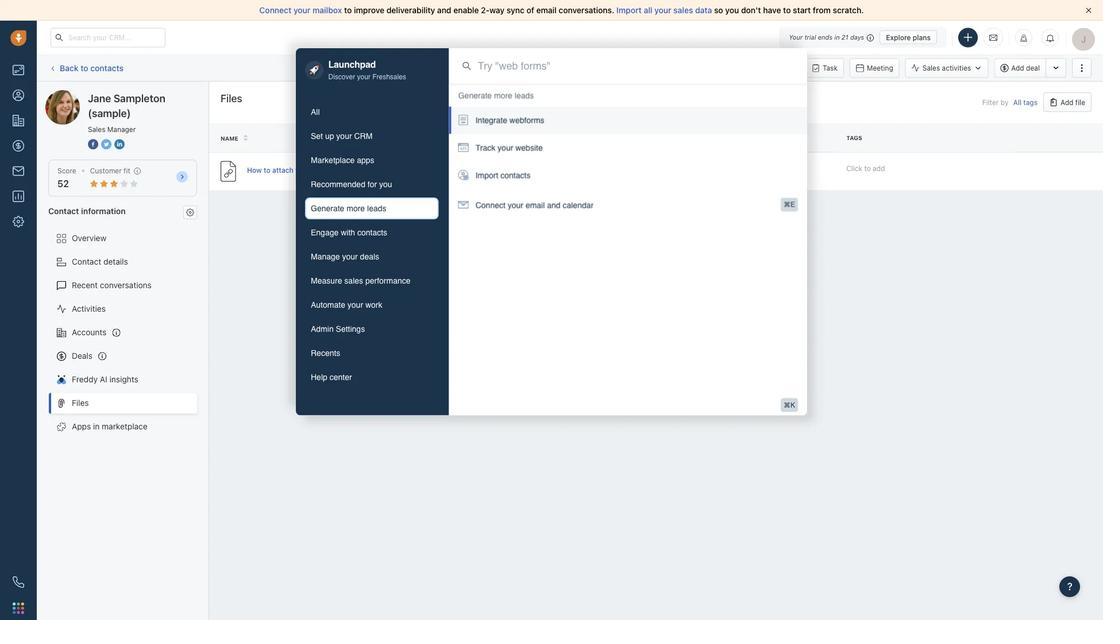 Task type: vqa. For each thing, say whether or not it's contained in the screenshot.
We
no



Task type: locate. For each thing, give the bounding box(es) containing it.
⌘ inside press-command-k-to-open-and-close element
[[784, 402, 791, 410]]

your down launchpad
[[357, 73, 371, 81]]

and inside list of options list box
[[548, 201, 561, 210]]

0 vertical spatial in
[[835, 34, 840, 41]]

insights
[[110, 375, 138, 385]]

contacts?
[[320, 166, 353, 174]]

0 vertical spatial click
[[581, 64, 597, 72]]

calendar
[[563, 201, 594, 210]]

1 ⌘ from the top
[[784, 201, 791, 209]]

1 vertical spatial all
[[311, 108, 320, 117]]

you right for
[[380, 180, 393, 189]]

0 horizontal spatial import
[[476, 171, 499, 180]]

sampleton
[[114, 92, 166, 104]]

add left the deal
[[1012, 64, 1025, 72]]

so
[[715, 5, 724, 15]]

list of options list box
[[449, 84, 808, 221]]

measure sales performance
[[311, 277, 411, 286]]

back to contacts link
[[48, 59, 124, 77]]

deals
[[72, 352, 93, 361]]

email right of
[[537, 5, 557, 15]]

overview
[[72, 234, 106, 243]]

0 horizontal spatial contacts
[[90, 63, 124, 73]]

recommended
[[311, 180, 366, 189]]

1 vertical spatial email
[[526, 201, 545, 210]]

phone element
[[7, 572, 30, 595]]

2 vertical spatial contacts
[[358, 228, 388, 237]]

jane
[[88, 92, 111, 104]]

52 button
[[57, 179, 69, 190]]

file left 'type'
[[579, 135, 591, 142]]

0 vertical spatial contacts
[[90, 63, 124, 73]]

your left deals
[[342, 252, 358, 262]]

1 horizontal spatial you
[[726, 5, 740, 15]]

tab list
[[305, 101, 439, 389]]

recent
[[72, 281, 98, 290]]

1 vertical spatial click
[[847, 164, 863, 172]]

from
[[814, 5, 831, 15]]

1 vertical spatial you
[[380, 180, 393, 189]]

import
[[617, 5, 642, 15], [476, 171, 499, 180]]

with
[[341, 228, 355, 237]]

to
[[344, 5, 352, 15], [784, 5, 791, 15], [81, 63, 88, 73], [599, 64, 605, 72], [865, 164, 872, 172], [264, 166, 271, 174], [311, 166, 318, 174]]

0 horizontal spatial sales
[[88, 125, 105, 133]]

connect inside list of options list box
[[476, 201, 506, 210]]

2 horizontal spatial contacts
[[501, 171, 531, 180]]

back
[[60, 63, 79, 73]]

0 horizontal spatial all
[[311, 108, 320, 117]]

sales for sales activities
[[923, 64, 941, 72]]

add
[[1012, 64, 1025, 72], [1061, 98, 1074, 106]]

contacts down the generate more leads button
[[358, 228, 388, 237]]

crm
[[354, 132, 373, 141]]

1 vertical spatial sales
[[88, 125, 105, 133]]

1 horizontal spatial and
[[548, 201, 561, 210]]

0 vertical spatial ⌘
[[784, 201, 791, 209]]

1 horizontal spatial sales
[[674, 5, 694, 15]]

task
[[823, 64, 838, 72]]

add for add deal
[[1012, 64, 1025, 72]]

1 horizontal spatial file
[[668, 135, 681, 141]]

integrate
[[476, 116, 508, 125]]

all up the set
[[311, 108, 320, 117]]

0 horizontal spatial click
[[581, 64, 597, 72]]

mng settings image
[[186, 209, 194, 217]]

import down track at the top of the page
[[476, 171, 499, 180]]

generate more leads inside the generate more leads button
[[311, 204, 387, 213]]

recommended for you
[[311, 180, 393, 189]]

leads
[[515, 91, 534, 100], [515, 91, 534, 100], [367, 204, 387, 213]]

how to attach files to contacts? link
[[247, 166, 353, 178]]

0 vertical spatial all
[[1014, 98, 1022, 106]]

1 vertical spatial contact
[[72, 257, 101, 267]]

filter by all tags
[[983, 98, 1038, 106]]

engage with contacts
[[311, 228, 388, 237]]

0 vertical spatial connect
[[260, 5, 292, 15]]

1 vertical spatial contacts
[[501, 171, 531, 180]]

engage
[[311, 228, 339, 237]]

freshworks switcher image
[[13, 603, 24, 615]]

contacts down search your crm... text field
[[90, 63, 124, 73]]

more
[[494, 91, 513, 100], [494, 91, 513, 100], [347, 204, 365, 213]]

generate more leads heading inside list of options list box
[[459, 90, 534, 102]]

add deal button
[[995, 58, 1046, 78]]

file left size
[[668, 135, 681, 141]]

measure
[[311, 277, 342, 286]]

0 horizontal spatial sales
[[345, 277, 363, 286]]

contact for contact information
[[48, 206, 79, 216]]

import left all
[[617, 5, 642, 15]]

1 vertical spatial in
[[93, 422, 100, 432]]

0 horizontal spatial file
[[579, 135, 591, 142]]

marketplace apps
[[311, 156, 375, 165]]

all right 'by'
[[1014, 98, 1022, 106]]

set up your crm
[[311, 132, 373, 141]]

1 vertical spatial files
[[72, 399, 89, 408]]

sales left activities
[[923, 64, 941, 72]]

meeting
[[868, 64, 894, 72]]

1 horizontal spatial sales
[[923, 64, 941, 72]]

contacts inside button
[[358, 228, 388, 237]]

1 vertical spatial and
[[548, 201, 561, 210]]

connect for connect your mailbox to improve deliverability and enable 2-way sync of email conversations. import all your sales data so you don't have to start from scratch.
[[260, 5, 292, 15]]

sales up automate your work
[[345, 277, 363, 286]]

added
[[758, 135, 779, 142]]

improve
[[354, 5, 385, 15]]

contact up the recent in the top left of the page
[[72, 257, 101, 267]]

to right how
[[264, 166, 271, 174]]

⌘ inside list of options list box
[[784, 201, 791, 209]]

twitter circled image
[[101, 138, 112, 150]]

deal
[[1027, 64, 1041, 72]]

website
[[516, 144, 543, 153]]

ai
[[100, 375, 107, 385]]

track your website
[[476, 144, 543, 153]]

generate more leads heading
[[459, 90, 534, 102], [459, 90, 534, 102]]

files
[[221, 92, 243, 104], [72, 399, 89, 408]]

1 horizontal spatial import
[[617, 5, 642, 15]]

1 horizontal spatial connect
[[476, 201, 506, 210]]

and left enable
[[438, 5, 452, 15]]

mailbox
[[313, 5, 342, 15]]

sales up facebook circled icon
[[88, 125, 105, 133]]

sales left data
[[674, 5, 694, 15]]

0 vertical spatial you
[[726, 5, 740, 15]]

more inside list of options list box
[[494, 91, 513, 100]]

2 file from the left
[[579, 135, 591, 142]]

manage your deals button
[[305, 246, 439, 268]]

add for add file
[[1061, 98, 1074, 106]]

have
[[764, 5, 782, 15]]

import inside list of options list box
[[476, 171, 499, 180]]

21
[[842, 34, 849, 41]]

and left calendar
[[548, 201, 561, 210]]

close image
[[1087, 7, 1092, 13]]

1 horizontal spatial files
[[221, 92, 243, 104]]

to right files
[[311, 166, 318, 174]]

add left file
[[1061, 98, 1074, 106]]

in left 21
[[835, 34, 840, 41]]

to right mailbox
[[344, 5, 352, 15]]

1 vertical spatial add
[[1061, 98, 1074, 106]]

connect down import contacts
[[476, 201, 506, 210]]

automate your work button
[[305, 294, 439, 316]]

contact down 52
[[48, 206, 79, 216]]

0 horizontal spatial and
[[438, 5, 452, 15]]

to right back on the left top
[[81, 63, 88, 73]]

trial
[[805, 34, 817, 41]]

explore plans link
[[880, 30, 938, 44]]

marketplace apps button
[[305, 149, 439, 171]]

files up the apps
[[72, 399, 89, 408]]

0 vertical spatial contact
[[48, 206, 79, 216]]

1 vertical spatial import
[[476, 171, 499, 180]]

contacts down track your website
[[501, 171, 531, 180]]

apps in marketplace
[[72, 422, 148, 432]]

your trial ends in 21 days
[[790, 34, 865, 41]]

1 horizontal spatial in
[[835, 34, 840, 41]]

engage with contacts button
[[305, 222, 439, 244]]

1 vertical spatial connect
[[476, 201, 506, 210]]

click left add
[[847, 164, 863, 172]]

your
[[790, 34, 803, 41]]

email image
[[990, 33, 998, 42]]

linkedin circled image
[[114, 138, 125, 150]]

connect left mailbox
[[260, 5, 292, 15]]

0 vertical spatial import
[[617, 5, 642, 15]]

1 horizontal spatial add
[[1061, 98, 1074, 106]]

0 vertical spatial and
[[438, 5, 452, 15]]

0 vertical spatial sales
[[923, 64, 941, 72]]

file size
[[668, 135, 696, 141]]

0 horizontal spatial add
[[1012, 64, 1025, 72]]

your
[[294, 5, 311, 15], [655, 5, 672, 15], [357, 73, 371, 81], [337, 132, 352, 141], [498, 144, 514, 153], [508, 201, 524, 210], [342, 252, 358, 262], [348, 301, 363, 310]]

your down import contacts
[[508, 201, 524, 210]]

help center
[[311, 373, 352, 382]]

you right the so
[[726, 5, 740, 15]]

phone image
[[13, 577, 24, 589]]

freddy ai insights
[[72, 375, 138, 385]]

email left calendar
[[526, 201, 545, 210]]

1 horizontal spatial contacts
[[358, 228, 388, 237]]

freshsales
[[373, 73, 406, 81]]

explore plans
[[887, 33, 931, 41]]

import contacts
[[476, 171, 531, 180]]

all tags link
[[1014, 98, 1038, 106]]

automate your work
[[311, 301, 383, 310]]

way
[[490, 5, 505, 15]]

1 file from the left
[[668, 135, 681, 141]]

by
[[1002, 98, 1009, 106]]

all
[[1014, 98, 1022, 106], [311, 108, 320, 117]]

1 vertical spatial sales
[[345, 277, 363, 286]]

help
[[311, 373, 328, 382]]

in right the apps
[[93, 422, 100, 432]]

sales for sales manager
[[88, 125, 105, 133]]

click right available.
[[581, 64, 597, 72]]

admin settings button
[[305, 319, 439, 340]]

your right all
[[655, 5, 672, 15]]

back to contacts
[[60, 63, 124, 73]]

to left start at right top
[[784, 5, 791, 15]]

you
[[726, 5, 740, 15], [380, 180, 393, 189]]

0 vertical spatial add
[[1012, 64, 1025, 72]]

0 horizontal spatial you
[[380, 180, 393, 189]]

enable
[[454, 5, 479, 15]]

more inside button
[[347, 204, 365, 213]]

e
[[791, 201, 796, 209]]

1 horizontal spatial click
[[847, 164, 863, 172]]

start
[[794, 5, 811, 15]]

files up name
[[221, 92, 243, 104]]

connect your mailbox link
[[260, 5, 344, 15]]

1 vertical spatial ⌘
[[784, 402, 791, 410]]

customer
[[90, 167, 122, 175]]

sales manager
[[88, 125, 136, 133]]

0 horizontal spatial connect
[[260, 5, 292, 15]]

recents button
[[305, 343, 439, 365]]

accounts
[[72, 328, 107, 338]]

size
[[682, 135, 696, 141]]

2 ⌘ from the top
[[784, 402, 791, 410]]

to left refresh.
[[599, 64, 605, 72]]



Task type: describe. For each thing, give the bounding box(es) containing it.
customer fit
[[90, 167, 130, 175]]

click to add
[[847, 164, 886, 172]]

(sample)
[[88, 107, 131, 119]]

Try "web forms" field
[[478, 59, 794, 73]]

generate more leads button
[[305, 198, 439, 220]]

connect your mailbox to improve deliverability and enable 2-way sync of email conversations. import all your sales data so you don't have to start from scratch.
[[260, 5, 865, 15]]

owner
[[489, 135, 512, 142]]

sales inside button
[[345, 277, 363, 286]]

file type
[[579, 135, 608, 142]]

Search your CRM... text field
[[51, 28, 166, 47]]

admin
[[311, 325, 334, 334]]

contacts inside list of options list box
[[501, 171, 531, 180]]

ends
[[819, 34, 833, 41]]

your left "work"
[[348, 301, 363, 310]]

available.
[[549, 64, 579, 72]]

discover
[[329, 73, 355, 81]]

1 horizontal spatial all
[[1014, 98, 1022, 106]]

of
[[527, 5, 535, 15]]

marketplace
[[102, 422, 148, 432]]

leads inside list of options list box
[[515, 91, 534, 100]]

connect for connect your email and calendar
[[476, 201, 506, 210]]

don't
[[742, 5, 762, 15]]

track
[[476, 144, 496, 153]]

launchpad
[[329, 59, 376, 70]]

contact for contact details
[[72, 257, 101, 267]]

conversations.
[[559, 5, 615, 15]]

0 horizontal spatial in
[[93, 422, 100, 432]]

name
[[221, 135, 238, 142]]

meeting button
[[850, 58, 900, 78]]

your inside launchpad discover your freshsales
[[357, 73, 371, 81]]

integrate webforms
[[476, 116, 545, 125]]

data
[[696, 5, 713, 15]]

file for file type
[[579, 135, 591, 142]]

52
[[57, 179, 69, 190]]

contact information
[[48, 206, 126, 216]]

add file
[[1061, 98, 1086, 106]]

your down owner
[[498, 144, 514, 153]]

conversations
[[100, 281, 152, 290]]

⌘ k
[[784, 402, 796, 410]]

k
[[791, 402, 796, 410]]

activities
[[943, 64, 972, 72]]

smith
[[507, 168, 526, 176]]

connect your email and calendar
[[476, 201, 594, 210]]

email inside list of options list box
[[526, 201, 545, 210]]

press-command-k-to-open-and-close element
[[781, 399, 799, 413]]

⌘ for k
[[784, 402, 791, 410]]

attach
[[273, 166, 294, 174]]

recommended for you button
[[305, 174, 439, 195]]

contact details
[[72, 257, 128, 267]]

explore
[[887, 33, 912, 41]]

file for file size
[[668, 135, 681, 141]]

score 52
[[57, 167, 76, 190]]

score
[[57, 167, 76, 175]]

manager
[[107, 125, 136, 133]]

sales activities
[[923, 64, 972, 72]]

how
[[247, 166, 262, 174]]

tags
[[847, 135, 863, 141]]

contacts for back to contacts
[[90, 63, 124, 73]]

click inside updates available. click to refresh. link
[[581, 64, 597, 72]]

on
[[780, 135, 789, 142]]

apps
[[72, 422, 91, 432]]

john
[[489, 168, 505, 176]]

filter
[[983, 98, 1000, 106]]

plans
[[914, 33, 931, 41]]

launchpad discover your freshsales
[[329, 59, 406, 81]]

facebook circled image
[[88, 138, 98, 150]]

generate more leads inside list of options list box
[[459, 91, 534, 100]]

files
[[296, 166, 310, 174]]

automate
[[311, 301, 346, 310]]

task button
[[806, 58, 845, 78]]

admin settings
[[311, 325, 365, 334]]

leads inside button
[[367, 204, 387, 213]]

for
[[368, 180, 377, 189]]

0 vertical spatial sales
[[674, 5, 694, 15]]

manage your deals
[[311, 252, 380, 262]]

deliverability
[[387, 5, 435, 15]]

⌘ e
[[784, 201, 796, 209]]

your left mailbox
[[294, 5, 311, 15]]

your right up
[[337, 132, 352, 141]]

performance
[[366, 277, 411, 286]]

add
[[873, 164, 886, 172]]

manage
[[311, 252, 340, 262]]

⌘ for e
[[784, 201, 791, 209]]

deals
[[360, 252, 380, 262]]

0 horizontal spatial files
[[72, 399, 89, 408]]

updates available. click to refresh.
[[519, 64, 632, 72]]

2-
[[481, 5, 490, 15]]

you inside button
[[380, 180, 393, 189]]

freddy
[[72, 375, 98, 385]]

generate inside list of options list box
[[459, 91, 492, 100]]

0 vertical spatial files
[[221, 92, 243, 104]]

contacts for engage with contacts
[[358, 228, 388, 237]]

tab list containing all
[[305, 101, 439, 389]]

information
[[81, 206, 126, 216]]

to left add
[[865, 164, 872, 172]]

0 vertical spatial email
[[537, 5, 557, 15]]

type
[[593, 135, 608, 142]]

refresh.
[[607, 64, 632, 72]]

scratch.
[[834, 5, 865, 15]]

all inside button
[[311, 108, 320, 117]]

set
[[311, 132, 323, 141]]

jane sampleton (sample)
[[88, 92, 166, 119]]

generate inside the generate more leads button
[[311, 204, 345, 213]]

add file button
[[1044, 93, 1092, 112]]

work
[[366, 301, 383, 310]]

set up your crm button
[[305, 125, 439, 147]]



